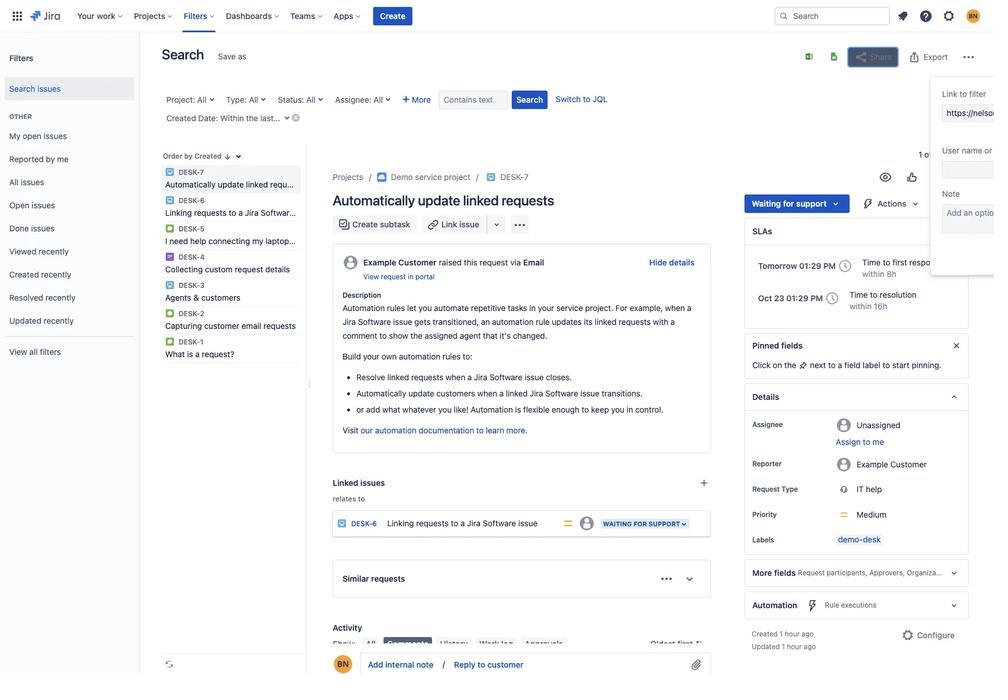 Task type: locate. For each thing, give the bounding box(es) containing it.
0 vertical spatial for
[[783, 199, 794, 209]]

0 vertical spatial support
[[796, 199, 827, 209]]

more for more fields
[[752, 569, 772, 578]]

automation inside automation rules let you automate repetitive tasks in your service project. for example, when a jira software issue gets transitioned, an automation rule updates its linked requests with a comment to show the assigned agent that it's changed.
[[343, 303, 385, 313]]

0 horizontal spatial is
[[187, 350, 193, 359]]

1 vertical spatial your
[[363, 352, 379, 362]]

2 service request image from the top
[[165, 309, 174, 318]]

oct
[[758, 294, 772, 303]]

1 horizontal spatial your
[[538, 303, 554, 313]]

own
[[382, 352, 397, 362]]

me down "unassigned"
[[873, 437, 884, 447]]

in down transitions.
[[627, 405, 633, 415]]

search image
[[779, 11, 789, 21]]

unassigned
[[857, 420, 901, 430]]

more
[[507, 426, 525, 436]]

executions
[[841, 601, 877, 610]]

service request image up what
[[165, 337, 174, 347]]

create subtask
[[352, 220, 410, 229]]

0 vertical spatial create
[[380, 11, 406, 21]]

help right it
[[866, 485, 882, 495]]

0 vertical spatial automation
[[343, 303, 385, 313]]

customer for example customer raised this request via email
[[398, 258, 437, 267]]

1 horizontal spatial linking
[[387, 519, 414, 528]]

what
[[165, 350, 185, 359]]

time inside "time to first response within 8h"
[[863, 258, 881, 267]]

transitioned,
[[433, 317, 479, 327]]

all up add
[[366, 640, 376, 649]]

service request image for capturing
[[165, 309, 174, 318]]

create for create subtask
[[352, 220, 378, 229]]

0 horizontal spatial when
[[446, 373, 465, 383]]

0 vertical spatial when
[[665, 303, 685, 313]]

by for order
[[184, 152, 193, 161]]

issue inside 'button'
[[459, 220, 479, 229]]

add attachment image
[[690, 659, 704, 673]]

recently up created recently
[[39, 246, 69, 256]]

4 up collecting
[[200, 253, 205, 262]]

3 service request image from the top
[[165, 337, 174, 347]]

update down small image
[[218, 180, 244, 190]]

fields for more fields
[[774, 569, 796, 578]]

1 vertical spatial customers
[[436, 389, 475, 399]]

banner
[[0, 0, 994, 32]]

first left newest first icon
[[678, 640, 693, 649]]

projects
[[134, 11, 165, 21], [333, 172, 363, 182]]

0 horizontal spatial link
[[442, 220, 457, 229]]

1 horizontal spatial automation
[[471, 405, 513, 415]]

2 left "days"
[[311, 113, 316, 123]]

help down 5
[[190, 236, 206, 246]]

all right the status:
[[306, 95, 316, 105]]

0 vertical spatial customer
[[204, 321, 239, 331]]

software
[[261, 208, 294, 218], [358, 317, 391, 327], [490, 373, 523, 383], [545, 389, 578, 399], [483, 519, 516, 528]]

within left 8h
[[863, 269, 885, 279]]

1 service request image from the top
[[165, 224, 174, 233]]

view request in portal link
[[363, 272, 435, 282]]

work log button
[[476, 638, 517, 652]]

desk- for linking requests to a jira software issue
[[179, 196, 200, 205]]

automation
[[343, 303, 385, 313], [471, 405, 513, 415], [752, 601, 797, 611]]

filters inside filters popup button
[[184, 11, 207, 21]]

0 vertical spatial ago
[[802, 630, 814, 639]]

filters right projects popup button at top
[[184, 11, 207, 21]]

clockicon image
[[836, 257, 854, 276], [823, 289, 842, 308]]

issue left link web pages and more icon at the top of page
[[459, 220, 479, 229]]

sidebar navigation image
[[126, 46, 151, 69]]

in inside view request in portal link
[[408, 273, 414, 281]]

help
[[190, 236, 206, 246], [866, 485, 882, 495]]

request type
[[752, 485, 798, 494]]

more for more
[[412, 95, 431, 105]]

0 vertical spatial me
[[57, 154, 69, 164]]

user
[[942, 146, 960, 155]]

open in microsoft excel image
[[805, 52, 814, 61]]

service right demo
[[415, 172, 442, 182]]

0 horizontal spatial first
[[678, 640, 693, 649]]

updated inside created 1 hour ago updated 1 hour ago
[[752, 643, 780, 652]]

search up other
[[9, 84, 35, 93]]

details right "hide"
[[669, 258, 695, 267]]

hide message image
[[950, 339, 964, 353]]

2 vertical spatial search
[[516, 95, 543, 105]]

desk- up desk-5
[[179, 196, 200, 205]]

subtask
[[380, 220, 410, 229]]

1 vertical spatial service
[[557, 303, 583, 313]]

search left the 'switch'
[[516, 95, 543, 105]]

created recently
[[9, 270, 71, 279]]

6 up 5
[[200, 196, 205, 205]]

appswitcher icon image
[[10, 9, 24, 23]]

0 horizontal spatial you
[[419, 303, 432, 313]]

it help
[[857, 485, 882, 495]]

0 vertical spatial hour
[[785, 630, 800, 639]]

service request with approvals image
[[165, 252, 174, 262]]

create inside primary element
[[380, 11, 406, 21]]

you down transitions.
[[611, 405, 625, 415]]

1 vertical spatial view
[[9, 347, 27, 357]]

0 vertical spatial your
[[538, 303, 554, 313]]

service request image up 'i'
[[165, 224, 174, 233]]

response
[[910, 258, 944, 267]]

0 vertical spatial 6
[[200, 196, 205, 205]]

desk- up capturing
[[179, 310, 200, 318]]

automation for automation
[[752, 601, 797, 611]]

issues inside done issues link
[[31, 223, 55, 233]]

issues inside the open issues link
[[32, 200, 55, 210]]

show image
[[681, 570, 699, 589]]

by right the reported at the top left of page
[[46, 154, 55, 164]]

created date: within the last 4 weeks, 2 days
[[166, 113, 336, 123]]

within inside "time to first response within 8h"
[[863, 269, 885, 279]]

projects left demo service project image
[[333, 172, 363, 182]]

projects for projects popup button at top
[[134, 11, 165, 21]]

search for search issues
[[9, 84, 35, 93]]

more left search issues using keywords "text field"
[[412, 95, 431, 105]]

rules inside automation rules let you automate repetitive tasks in your service project. for example, when a jira software issue gets transitioned, an automation rule updates its linked requests with a comment to show the assigned agent that it's changed.
[[387, 303, 405, 313]]

service request image
[[165, 224, 174, 233], [165, 309, 174, 318], [165, 337, 174, 347]]

0 vertical spatial automatically update linked requests
[[165, 180, 303, 190]]

repetitive
[[471, 303, 506, 313]]

documentation
[[419, 426, 474, 436]]

1 horizontal spatial waiting for support
[[752, 199, 827, 209]]

jira image
[[30, 9, 60, 23], [30, 9, 60, 23]]

linking up desk-5
[[165, 208, 192, 218]]

1 vertical spatial support
[[649, 521, 680, 528]]

issues
[[37, 84, 61, 93], [44, 131, 67, 141], [21, 177, 44, 187], [32, 200, 55, 210], [31, 223, 55, 233], [360, 478, 385, 488]]

search inside group
[[9, 84, 35, 93]]

0 vertical spatial in
[[408, 273, 414, 281]]

all right type:
[[249, 95, 258, 105]]

1 horizontal spatial customer
[[891, 460, 927, 469]]

fields down labels
[[774, 569, 796, 578]]

issue
[[296, 208, 316, 218], [459, 220, 479, 229], [393, 317, 412, 327], [525, 373, 544, 383], [581, 389, 600, 399], [518, 519, 538, 528]]

customer
[[398, 258, 437, 267], [891, 460, 927, 469]]

save as button
[[212, 47, 252, 66]]

filters up search issues
[[9, 53, 33, 63]]

0 horizontal spatial 2
[[200, 310, 204, 318]]

automation down show
[[399, 352, 440, 362]]

what is a request?
[[165, 350, 234, 359]]

first inside button
[[678, 640, 693, 649]]

automation inside automation rules let you automate repetitive tasks in your service project. for example, when a jira software issue gets transitioned, an automation rule updates its linked requests with a comment to show the assigned agent that it's changed.
[[492, 317, 534, 327]]

1 vertical spatial waiting
[[603, 521, 632, 528]]

1 vertical spatial search
[[9, 84, 35, 93]]

automatically update linked requests down demo service project
[[333, 192, 554, 209]]

printer
[[342, 236, 366, 246]]

0 vertical spatial link
[[942, 89, 958, 99]]

view up description on the left
[[363, 273, 379, 281]]

it help image up the agents
[[165, 281, 174, 290]]

issues inside search issues link
[[37, 84, 61, 93]]

on
[[773, 361, 782, 370]]

1 vertical spatial customer
[[891, 460, 927, 469]]

all right assignee:
[[374, 95, 383, 105]]

issues for all issues
[[21, 177, 44, 187]]

view inside view request in portal link
[[363, 273, 379, 281]]

1 horizontal spatial automatically update linked requests
[[333, 192, 554, 209]]

customers right &
[[201, 293, 241, 303]]

rules left let
[[387, 303, 405, 313]]

you right let
[[419, 303, 432, 313]]

recently down resolved recently link
[[44, 316, 74, 326]]

desk-7 right it help icon
[[501, 172, 529, 182]]

fields for pinned fields
[[781, 341, 803, 351]]

0 horizontal spatial 4
[[200, 253, 205, 262]]

desk-7 down order by created
[[177, 168, 204, 177]]

medium
[[857, 510, 887, 520]]

viewed recently
[[9, 246, 69, 256]]

request left portal
[[381, 273, 406, 281]]

desk-6
[[177, 196, 205, 205], [351, 520, 377, 529]]

i
[[165, 236, 167, 246]]

None field
[[942, 105, 994, 122]]

projects right work
[[134, 11, 165, 21]]

linked down it help icon
[[463, 192, 499, 209]]

automation down 'what'
[[375, 426, 417, 436]]

connecting
[[208, 236, 250, 246]]

when up with
[[665, 303, 685, 313]]

0 horizontal spatial filters
[[9, 53, 33, 63]]

1 vertical spatial waiting for support button
[[600, 518, 691, 530]]

your profile and settings image
[[967, 9, 980, 23]]

desk- up collecting
[[179, 253, 200, 262]]

update down demo service project
[[418, 192, 460, 209]]

within
[[220, 113, 244, 123]]

tasks
[[508, 303, 527, 313]]

1 horizontal spatial when
[[477, 389, 497, 399]]

6 right the issue type: it help icon
[[372, 520, 377, 529]]

1 vertical spatial create
[[352, 220, 378, 229]]

switch to jql
[[556, 94, 608, 104]]

time up the within 16h button
[[850, 290, 868, 300]]

&
[[193, 293, 199, 303]]

pm down slas element
[[824, 261, 836, 271]]

done issues
[[9, 223, 55, 233]]

customers for update
[[436, 389, 475, 399]]

desk-6 right the issue type: it help icon
[[351, 520, 377, 529]]

issues inside "all issues" link
[[21, 177, 44, 187]]

issue up level
[[296, 208, 316, 218]]

collecting custom request details
[[165, 265, 290, 274]]

copy link to issue image
[[526, 172, 536, 181]]

0 vertical spatial 01:29
[[799, 261, 821, 271]]

clockicon image left the within 16h button
[[823, 289, 842, 308]]

1 vertical spatial linking requests to a jira software issue
[[387, 519, 538, 528]]

recently for resolved recently
[[45, 293, 76, 303]]

projects link
[[333, 170, 363, 184]]

within
[[863, 269, 885, 279], [850, 302, 872, 311]]

ago
[[802, 630, 814, 639], [804, 643, 816, 652]]

your work
[[77, 11, 115, 21]]

Note text field
[[942, 205, 994, 234]]

recently inside created recently link
[[41, 270, 71, 279]]

to inside "time to first response within 8h"
[[883, 258, 891, 267]]

1 vertical spatial desk-6
[[351, 520, 377, 529]]

0 vertical spatial pm
[[824, 261, 836, 271]]

customer down assign to me button
[[891, 460, 927, 469]]

example up it help
[[857, 460, 888, 469]]

view for view request in portal
[[363, 273, 379, 281]]

agent
[[460, 331, 481, 341]]

first inside "time to first response within 8h"
[[893, 258, 907, 267]]

1 vertical spatial waiting for support
[[603, 521, 680, 528]]

linked down project.
[[595, 317, 617, 327]]

0 horizontal spatial customer
[[204, 321, 239, 331]]

0 vertical spatial search
[[162, 46, 204, 62]]

details
[[669, 258, 695, 267], [265, 265, 290, 274]]

within inside the time to resolution within 16h
[[850, 302, 872, 311]]

resolved recently
[[9, 293, 76, 303]]

search issues
[[9, 84, 61, 93]]

0 horizontal spatial pm
[[811, 294, 823, 303]]

1 it help image from the top
[[165, 168, 174, 177]]

recently inside resolved recently link
[[45, 293, 76, 303]]

7
[[934, 150, 939, 159], [200, 168, 204, 177], [524, 172, 529, 182]]

add internal note button
[[361, 657, 441, 675]]

start
[[893, 361, 910, 370]]

the inside automation rules let you automate repetitive tasks in your service project. for example, when a jira software issue gets transitioned, an automation rule updates its linked requests with a comment to show the assigned agent that it's changed.
[[411, 331, 423, 341]]

1 vertical spatial link
[[442, 220, 457, 229]]

3 it help image from the top
[[165, 281, 174, 290]]

desk- for what is a request?
[[179, 338, 200, 347]]

priority: medium image
[[563, 518, 574, 530]]

issue left priority: medium image
[[518, 519, 538, 528]]

view for view all filters
[[9, 347, 27, 357]]

me inside button
[[873, 437, 884, 447]]

recently inside viewed recently link
[[39, 246, 69, 256]]

recently down viewed recently link
[[41, 270, 71, 279]]

agents & customers
[[165, 293, 241, 303]]

rules left the to: on the left
[[443, 352, 461, 362]]

more inside dropdown button
[[412, 95, 431, 105]]

0 horizontal spatial linking requests to a jira software issue
[[165, 208, 316, 218]]

recently inside updated recently link
[[44, 316, 74, 326]]

automatically update customers when a linked jira software issue transitions.
[[356, 389, 643, 399]]

pinning.
[[912, 361, 942, 370]]

customer inside button
[[487, 661, 524, 670]]

create up printer
[[352, 220, 378, 229]]

0 horizontal spatial 6
[[200, 196, 205, 205]]

view inside view all filters link
[[9, 347, 27, 357]]

hide
[[649, 258, 667, 267]]

of
[[925, 150, 932, 159]]

0 horizontal spatial desk-6
[[177, 196, 205, 205]]

menu bar
[[360, 638, 569, 652]]

desk- up need
[[179, 225, 200, 233]]

created inside created 1 hour ago updated 1 hour ago
[[752, 630, 778, 639]]

0 vertical spatial update
[[218, 180, 244, 190]]

remove criteria image
[[291, 113, 300, 122]]

automatically up create subtask button
[[333, 192, 415, 209]]

internal
[[385, 661, 414, 670]]

0 vertical spatial clockicon image
[[836, 257, 854, 276]]

view
[[363, 273, 379, 281], [9, 347, 27, 357]]

all up open
[[9, 177, 19, 187]]

1 vertical spatial within
[[850, 302, 872, 311]]

all button
[[362, 638, 379, 652]]

1 horizontal spatial linking requests to a jira software issue
[[387, 519, 538, 528]]

me inside other group
[[57, 154, 69, 164]]

or right name
[[985, 146, 992, 155]]

0 vertical spatial or
[[985, 146, 992, 155]]

in inside automation rules let you automate repetitive tasks in your service project. for example, when a jira software issue gets transitioned, an automation rule updates its linked requests with a comment to show the assigned agent that it's changed.
[[529, 303, 536, 313]]

updated inside other group
[[9, 316, 41, 326]]

when down resolve linked requests when a jira software issue closes.
[[477, 389, 497, 399]]

when down the to: on the left
[[446, 373, 465, 383]]

to inside the time to resolution within 16h
[[870, 290, 878, 300]]

level
[[315, 236, 332, 246]]

approvals
[[525, 640, 563, 649]]

2 vertical spatial automation
[[752, 601, 797, 611]]

dashboards button
[[222, 7, 283, 25]]

comments button
[[384, 638, 432, 652]]

automation down the more fields
[[752, 601, 797, 611]]

0 vertical spatial rules
[[387, 303, 405, 313]]

time up within 8h button on the top of the page
[[863, 258, 881, 267]]

you left the like!
[[438, 405, 452, 415]]

relates
[[333, 495, 356, 504]]

customer up portal
[[398, 258, 437, 267]]

you inside automation rules let you automate repetitive tasks in your service project. for example, when a jira software issue gets transitioned, an automation rule updates its linked requests with a comment to show the assigned agent that it's changed.
[[419, 303, 432, 313]]

2 vertical spatial it help image
[[165, 281, 174, 290]]

link inside 'button'
[[442, 220, 457, 229]]

history button
[[437, 638, 471, 652]]

by inside other group
[[46, 154, 55, 164]]

projects inside popup button
[[134, 11, 165, 21]]

automation down description on the left
[[343, 303, 385, 313]]

automatically update linked requests down small image
[[165, 180, 303, 190]]

link web pages and more image
[[490, 218, 504, 232]]

within left 16h
[[850, 302, 872, 311]]

0 horizontal spatial more
[[412, 95, 431, 105]]

with
[[653, 317, 669, 327]]

let
[[407, 303, 416, 313]]

jql
[[593, 94, 608, 104]]

customer down log
[[487, 661, 524, 670]]

1 horizontal spatial customer
[[487, 661, 524, 670]]

fields inside "more fields" element
[[774, 569, 796, 578]]

or left add at the bottom left of page
[[356, 405, 364, 415]]

None text field
[[942, 161, 994, 179]]

view all filters
[[9, 347, 61, 357]]

recently for updated recently
[[44, 316, 74, 326]]

type:
[[226, 95, 247, 105]]

me down 'my open issues' 'link'
[[57, 154, 69, 164]]

demo service project image
[[377, 173, 386, 182]]

more fields element
[[745, 560, 969, 588]]

waiting up slas at the top
[[752, 199, 781, 209]]

search button
[[512, 91, 548, 109]]

learn
[[486, 426, 504, 436]]

done issues link
[[5, 217, 134, 240]]

0 horizontal spatial waiting for support button
[[600, 518, 691, 530]]

description
[[343, 291, 381, 300]]

1 vertical spatial fields
[[774, 569, 796, 578]]

1 horizontal spatial view
[[363, 273, 379, 281]]

7 right of
[[934, 150, 939, 159]]

2 it help image from the top
[[165, 196, 174, 205]]

1 vertical spatial clockicon image
[[823, 289, 842, 308]]

service up updates
[[557, 303, 583, 313]]

reply to customer button
[[447, 657, 531, 675]]

vote options: no one has voted for this issue yet. image
[[905, 170, 919, 184]]

filters button
[[180, 7, 219, 25]]

our
[[361, 426, 373, 436]]

is left flexible
[[515, 405, 521, 415]]

the right on
[[785, 361, 797, 370]]

0 vertical spatial filters
[[184, 11, 207, 21]]

create right 'apps' dropdown button
[[380, 11, 406, 21]]

is down "desk-1"
[[187, 350, 193, 359]]

desk- for collecting custom request details
[[179, 253, 200, 262]]

1 vertical spatial 6
[[372, 520, 377, 529]]

1 horizontal spatial in
[[529, 303, 536, 313]]

dashboards
[[226, 11, 272, 21]]

0 vertical spatial view
[[363, 273, 379, 281]]

profile image of ben nelson image
[[334, 656, 352, 674]]

created inside other group
[[9, 270, 39, 279]]

automatically up add at the bottom left of page
[[356, 389, 406, 399]]

desk- up what is a request?
[[179, 338, 200, 347]]

all inside button
[[366, 640, 376, 649]]

0 vertical spatial fields
[[781, 341, 803, 351]]

all for assignee: all
[[374, 95, 383, 105]]

your left own
[[363, 352, 379, 362]]

small image
[[223, 153, 232, 162]]

3 right level
[[334, 236, 339, 246]]

0 horizontal spatial example
[[363, 258, 396, 267]]

in left portal
[[408, 273, 414, 281]]

search inside button
[[516, 95, 543, 105]]

1 vertical spatial hour
[[787, 643, 802, 652]]

1 horizontal spatial example
[[857, 460, 888, 469]]

first up 8h
[[893, 258, 907, 267]]

create
[[380, 11, 406, 21], [352, 220, 378, 229]]

it help image
[[165, 168, 174, 177], [165, 196, 174, 205], [165, 281, 174, 290]]

search issues link
[[5, 77, 134, 101]]

0 vertical spatial 4
[[276, 113, 281, 123]]

time inside the time to resolution within 16h
[[850, 290, 868, 300]]

help image
[[919, 9, 933, 23]]

2 horizontal spatial 7
[[934, 150, 939, 159]]

request left via
[[480, 258, 508, 267]]

2 vertical spatial service request image
[[165, 337, 174, 347]]

time for time to first response within 8h
[[863, 258, 881, 267]]

actions button
[[855, 195, 930, 213]]

my
[[9, 131, 21, 141]]

recently down created recently link
[[45, 293, 76, 303]]

slas
[[752, 226, 772, 236]]

01:29 right 23
[[787, 294, 809, 303]]

0 vertical spatial 2
[[311, 113, 316, 123]]

automation down tasks
[[492, 317, 534, 327]]

by right order
[[184, 152, 193, 161]]

assignee pin to top. only you can see pinned fields. image
[[785, 421, 795, 430]]

1 horizontal spatial by
[[184, 152, 193, 161]]

flexible
[[523, 405, 550, 415]]

requests inside automation rules let you automate repetitive tasks in your service project. for example, when a jira software issue gets transitioned, an automation rule updates its linked requests with a comment to show the assigned agent that it's changed.
[[619, 317, 651, 327]]

time for time to resolution within 16h
[[850, 290, 868, 300]]

1 vertical spatial service request image
[[165, 309, 174, 318]]

0 vertical spatial desk-6
[[177, 196, 205, 205]]

issues for search issues
[[37, 84, 61, 93]]

1 vertical spatial 4
[[200, 253, 205, 262]]

2 down agents & customers
[[200, 310, 204, 318]]

0 vertical spatial customer
[[398, 258, 437, 267]]

1 vertical spatial or
[[356, 405, 364, 415]]

assigned
[[425, 331, 458, 341]]



Task type: describe. For each thing, give the bounding box(es) containing it.
desk-5
[[177, 225, 205, 233]]

reported by me link
[[5, 148, 134, 171]]

all for type: all
[[249, 95, 258, 105]]

filters
[[40, 347, 61, 357]]

desk- for automatically update linked requests
[[179, 168, 200, 177]]

1 vertical spatial ago
[[804, 643, 816, 652]]

build
[[343, 352, 361, 362]]

time to resolution within 16h
[[850, 290, 917, 311]]

0 horizontal spatial for
[[634, 521, 647, 528]]

show
[[389, 331, 408, 341]]

my open issues link
[[5, 125, 134, 148]]

1 vertical spatial help
[[866, 485, 882, 495]]

comments
[[387, 640, 429, 649]]

weeks,
[[283, 113, 309, 123]]

what
[[382, 405, 400, 415]]

search for search button
[[516, 95, 543, 105]]

1 vertical spatial update
[[418, 192, 460, 209]]

0 horizontal spatial request
[[235, 265, 263, 274]]

example for example customer raised this request via email
[[363, 258, 396, 267]]

desk- left copy link to issue image
[[501, 172, 524, 182]]

1 horizontal spatial 2
[[311, 113, 316, 123]]

clockicon image for tomorrow 01:29 pm
[[836, 257, 854, 276]]

share link
[[849, 48, 898, 66]]

desk-4
[[177, 253, 205, 262]]

teams button
[[287, 7, 327, 25]]

jira inside automation rules let you automate repetitive tasks in your service project. for example, when a jira software issue gets transitioned, an automation rule updates its linked requests with a comment to show the assigned agent that it's changed.
[[343, 317, 356, 327]]

enough
[[552, 405, 580, 415]]

2 horizontal spatial you
[[611, 405, 625, 415]]

software inside automation rules let you automate repetitive tasks in your service project. for example, when a jira software issue gets transitioned, an automation rule updates its linked requests with a comment to show the assigned agent that it's changed.
[[358, 317, 391, 327]]

1 horizontal spatial or
[[985, 146, 992, 155]]

all for project: all
[[197, 95, 207, 105]]

desk- for capturing customer email requests
[[179, 310, 200, 318]]

automate
[[434, 303, 469, 313]]

it help image for agents & customers
[[165, 281, 174, 290]]

slas element
[[745, 218, 969, 246]]

Search field
[[775, 7, 890, 25]]

created 1 hour ago updated 1 hour ago
[[752, 630, 816, 652]]

0 horizontal spatial automatically update linked requests
[[165, 180, 303, 190]]

field
[[845, 361, 861, 370]]

issues for open issues
[[32, 200, 55, 210]]

1 vertical spatial 3
[[200, 281, 205, 290]]

or add what whatever you like! automation is flexible enough to keep you in control.
[[356, 405, 666, 415]]

open in google sheets image
[[830, 52, 839, 61]]

1 vertical spatial 2
[[200, 310, 204, 318]]

build your own automation rules to:
[[343, 352, 473, 362]]

0 vertical spatial help
[[190, 236, 206, 246]]

linked up my
[[246, 180, 268, 190]]

project.
[[585, 303, 613, 313]]

order by created
[[163, 152, 222, 161]]

add app image
[[513, 218, 527, 232]]

demo service project
[[391, 172, 470, 182]]

0 vertical spatial waiting for support
[[752, 199, 827, 209]]

1 horizontal spatial 4
[[276, 113, 281, 123]]

more button
[[398, 91, 436, 109]]

changed.
[[513, 331, 547, 341]]

1 horizontal spatial 7
[[524, 172, 529, 182]]

issues for linked issues
[[360, 478, 385, 488]]

1 vertical spatial is
[[515, 405, 521, 415]]

this
[[464, 258, 478, 267]]

to inside automation rules let you automate repetitive tasks in your service project. for example, when a jira software issue gets transitioned, an automation rule updates its linked requests with a comment to show the assigned agent that it's changed.
[[380, 331, 387, 341]]

last
[[260, 113, 274, 123]]

1 vertical spatial automation
[[399, 352, 440, 362]]

create subtask button
[[333, 216, 417, 234]]

0 vertical spatial is
[[187, 350, 193, 359]]

comment
[[343, 331, 377, 341]]

approvals button
[[521, 638, 567, 652]]

link for link to filter
[[942, 89, 958, 99]]

1 vertical spatial automatically
[[333, 192, 415, 209]]

1 horizontal spatial desk-7
[[501, 172, 529, 182]]

work log
[[479, 640, 513, 649]]

demo-
[[838, 535, 863, 545]]

service request image for i
[[165, 224, 174, 233]]

desk- for agents & customers
[[179, 281, 200, 290]]

when for resolve linked requests when a jira software issue closes.
[[446, 373, 465, 383]]

date:
[[198, 113, 218, 123]]

1 horizontal spatial waiting for support button
[[745, 195, 850, 213]]

1 vertical spatial rules
[[443, 352, 461, 362]]

order
[[163, 152, 183, 161]]

your work button
[[74, 7, 127, 25]]

primary element
[[7, 0, 775, 32]]

0 horizontal spatial linking
[[165, 208, 192, 218]]

0 vertical spatial 3
[[334, 236, 339, 246]]

desk- right the issue type: it help icon
[[351, 520, 372, 529]]

0 horizontal spatial waiting
[[603, 521, 632, 528]]

0 horizontal spatial waiting for support
[[603, 521, 680, 528]]

1 vertical spatial filters
[[9, 53, 33, 63]]

need
[[169, 236, 188, 246]]

search issues group
[[5, 74, 134, 104]]

1 horizontal spatial 6
[[372, 520, 377, 529]]

create for create
[[380, 11, 406, 21]]

request?
[[202, 350, 234, 359]]

transitions.
[[602, 389, 643, 399]]

configure
[[917, 631, 955, 641]]

clockicon image for oct 23 01:29 pm
[[823, 289, 842, 308]]

reporter
[[752, 460, 782, 469]]

issues for done issues
[[31, 223, 55, 233]]

automation rules let you automate repetitive tasks in your service project. for example, when a jira software issue gets transitioned, an automation rule updates its linked requests with a comment to show the assigned agent that it's changed.
[[343, 303, 694, 341]]

desk-2
[[177, 310, 204, 318]]

1 horizontal spatial waiting
[[752, 199, 781, 209]]

visit
[[343, 426, 359, 436]]

desk- for i need help connecting my laptop to the level 3 printer
[[179, 225, 200, 233]]

other group
[[5, 101, 134, 336]]

it help image
[[487, 173, 496, 182]]

recently for created recently
[[41, 270, 71, 279]]

1 horizontal spatial request
[[381, 273, 406, 281]]

1 horizontal spatial you
[[438, 405, 452, 415]]

automation element
[[745, 592, 969, 620]]

issue left 'closes.' at right bottom
[[525, 373, 544, 383]]

history
[[440, 640, 468, 649]]

that
[[483, 331, 498, 341]]

our automation documentation to learn more link
[[361, 426, 525, 436]]

resolve linked requests when a jira software issue closes.
[[356, 373, 572, 383]]

0 horizontal spatial desk-7
[[177, 168, 204, 177]]

whatever
[[402, 405, 436, 415]]

details inside button
[[669, 258, 695, 267]]

project
[[444, 172, 470, 182]]

service inside automation rules let you automate repetitive tasks in your service project. for example, when a jira software issue gets transitioned, an automation rule updates its linked requests with a comment to show the assigned agent that it's changed.
[[557, 303, 583, 313]]

me for assign to me
[[873, 437, 884, 447]]

details element
[[745, 384, 969, 411]]

issue up keep at the right bottom of page
[[581, 389, 600, 399]]

linked inside automation rules let you automate repetitive tasks in your service project. for example, when a jira software issue gets transitioned, an automation rule updates its linked requests with a comment to show the assigned agent that it's changed.
[[595, 317, 617, 327]]

banner containing your work
[[0, 0, 994, 32]]

me for reported by me
[[57, 154, 69, 164]]

for
[[616, 303, 628, 313]]

next
[[810, 361, 826, 370]]

0 horizontal spatial service
[[415, 172, 442, 182]]

example for example customer
[[857, 460, 888, 469]]

1 vertical spatial pm
[[811, 294, 823, 303]]

linked issues
[[333, 478, 385, 488]]

0 horizontal spatial your
[[363, 352, 379, 362]]

the left the last
[[246, 113, 258, 123]]

customers for &
[[201, 293, 241, 303]]

hide details button
[[642, 254, 702, 272]]

open issues link
[[5, 194, 134, 217]]

created for created recently
[[9, 270, 39, 279]]

2 horizontal spatial request
[[480, 258, 508, 267]]

like!
[[454, 405, 469, 415]]

2 horizontal spatial in
[[627, 405, 633, 415]]

1 vertical spatial 01:29
[[787, 294, 809, 303]]

similar
[[343, 574, 369, 584]]

0 horizontal spatial or
[[356, 405, 364, 415]]

i need help connecting my laptop to the level 3 printer
[[165, 236, 366, 246]]

all inside other group
[[9, 177, 19, 187]]

link an issue image
[[700, 479, 709, 488]]

it's
[[500, 331, 511, 341]]

the left level
[[301, 236, 313, 246]]

laptop
[[266, 236, 289, 246]]

your inside automation rules let you automate repetitive tasks in your service project. for example, when a jira software issue gets transitioned, an automation rule updates its linked requests with a comment to show the assigned agent that it's changed.
[[538, 303, 554, 313]]

5
[[200, 225, 205, 233]]

1 vertical spatial linking
[[387, 519, 414, 528]]

0 horizontal spatial details
[[265, 265, 290, 274]]

link for link issue
[[442, 220, 457, 229]]

newest first image
[[695, 640, 705, 649]]

activity
[[333, 623, 362, 633]]

notifications image
[[896, 9, 910, 23]]

it help image for linking requests to a jira software issue
[[165, 196, 174, 205]]

1 vertical spatial automatically update linked requests
[[333, 192, 554, 209]]

none text field inside user name or email element
[[942, 161, 994, 179]]

when inside automation rules let you automate repetitive tasks in your service project. for example, when a jira software issue gets transitioned, an automation rule updates its linked requests with a comment to show the assigned agent that it's changed.
[[665, 303, 685, 313]]

assign
[[836, 437, 861, 447]]

1 horizontal spatial desk-6
[[351, 520, 377, 529]]

created for created date: within the last 4 weeks, 2 days
[[166, 113, 196, 123]]

not available - this is the first issue image
[[946, 151, 955, 160]]

status:
[[278, 95, 304, 105]]

0 horizontal spatial 7
[[200, 168, 204, 177]]

1 vertical spatial automation
[[471, 405, 513, 415]]

example customer raised this request via email
[[363, 258, 544, 267]]

user name or 
[[942, 146, 994, 155]]

next issue 'desk-6' ( type 'j' ) image
[[957, 150, 967, 159]]

2 vertical spatial update
[[408, 389, 434, 399]]

menu bar containing all
[[360, 638, 569, 652]]

switch
[[556, 94, 581, 104]]

save as
[[218, 51, 247, 61]]

rule
[[536, 317, 550, 327]]

2 vertical spatial automation
[[375, 426, 417, 436]]

tomorrow
[[758, 261, 797, 271]]

when for automatically update customers when a linked jira software issue transitions.
[[477, 389, 497, 399]]

note
[[942, 189, 960, 199]]

demo
[[391, 172, 413, 182]]

automation for automation rules let you automate repetitive tasks in your service project. for example, when a jira software issue gets transitioned, an automation rule updates its linked requests with a comment to show the assigned agent that it's changed.
[[343, 303, 385, 313]]

link issue
[[442, 220, 479, 229]]

0 vertical spatial automatically
[[165, 180, 216, 190]]

oldest first button
[[643, 638, 711, 652]]

an
[[481, 317, 490, 327]]

relates to
[[333, 495, 365, 504]]

projects for projects link on the left top of page
[[333, 172, 363, 182]]

created for created 1 hour ago updated 1 hour ago
[[752, 630, 778, 639]]

recently for viewed recently
[[39, 246, 69, 256]]

my
[[252, 236, 263, 246]]

service request image for what
[[165, 337, 174, 347]]

issue inside automation rules let you automate repetitive tasks in your service project. for example, when a jira software issue gets transitioned, an automation rule updates its linked requests with a comment to show the assigned agent that it's changed.
[[393, 317, 412, 327]]

reported by me
[[9, 154, 69, 164]]

watch options: you are not watching this issue, 0 people watching image
[[879, 170, 893, 184]]

by for reported
[[46, 154, 55, 164]]

demo service project link
[[377, 170, 470, 184]]

1 horizontal spatial for
[[783, 199, 794, 209]]

oldest
[[650, 640, 676, 649]]

customer for example customer
[[891, 460, 927, 469]]

work
[[479, 640, 499, 649]]

2 vertical spatial automatically
[[356, 389, 406, 399]]

issues inside 'my open issues' 'link'
[[44, 131, 67, 141]]

gets
[[414, 317, 431, 327]]

user name or email element
[[941, 155, 994, 180]]

linked up or add what whatever you like! automation is flexible enough to keep you in control.
[[506, 389, 528, 399]]

0 horizontal spatial support
[[649, 521, 680, 528]]

Search issues using keywords text field
[[439, 91, 508, 109]]

show:
[[333, 640, 356, 649]]

other
[[9, 113, 32, 120]]

settings image
[[942, 9, 956, 23]]

all for status: all
[[306, 95, 316, 105]]

linked down own
[[387, 373, 409, 383]]

apps button
[[330, 7, 365, 25]]

issue type: it help image
[[337, 519, 347, 529]]

it help image for automatically update linked requests
[[165, 168, 174, 177]]



Task type: vqa. For each thing, say whether or not it's contained in the screenshot.


